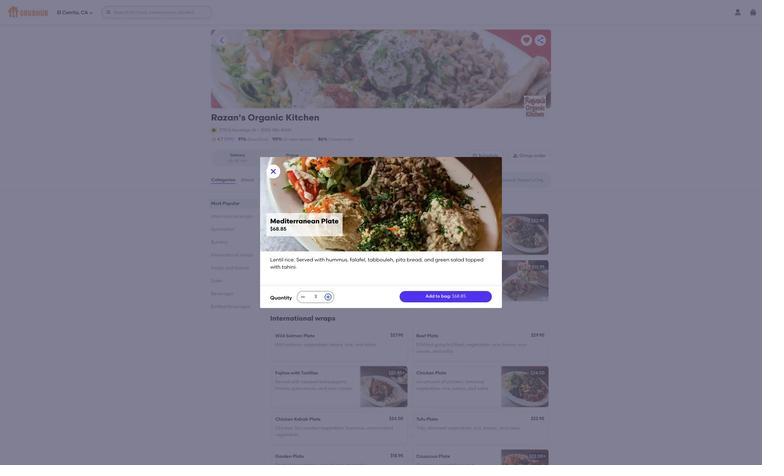 Task type: locate. For each thing, give the bounding box(es) containing it.
0 horizontal spatial served
[[276, 380, 290, 385]]

cream.
[[322, 280, 337, 286], [338, 386, 353, 392]]

1 vertical spatial fajitas
[[276, 371, 290, 376]]

chicken, left pan
[[276, 227, 294, 233]]

chicken up vegetables.
[[276, 417, 293, 423]]

chicken plate for amount
[[417, 371, 447, 376]]

fajitas with tortillas image for served with sauteed bell peppers, onions, guacamole, and sour cream.
[[361, 367, 408, 408]]

tabbouleh,
[[432, 234, 456, 239], [368, 257, 395, 263]]

1 horizontal spatial mediterranean
[[417, 218, 449, 224]]

served left sauteed
[[276, 380, 290, 385]]

fajitas with tortillas
[[276, 265, 318, 270], [276, 371, 318, 376]]

rice. up the sautéed on the left of the page
[[285, 257, 295, 263]]

1 fajitas with tortillas image from the top
[[361, 261, 408, 302]]

tahini,
[[459, 280, 472, 286]]

saved restaurant button
[[521, 35, 533, 46]]

1 horizontal spatial served
[[297, 257, 314, 263]]

chicken plate up the "amount"
[[417, 371, 447, 376]]

caret left icon image
[[218, 37, 226, 44]]

peppers, right sauteed
[[329, 380, 347, 385]]

1 vertical spatial salad
[[451, 257, 465, 263]]

chicken, inside chicken, pan seared vegetables, rice, beans, and salsa.
[[276, 227, 294, 233]]

beef plate
[[417, 334, 439, 339]]

chicken plate image
[[361, 214, 408, 255], [502, 367, 549, 408]]

0 vertical spatial chicken plate image
[[361, 214, 408, 255]]

topped down mediterranean plate
[[443, 240, 459, 246]]

0 horizontal spatial international wraps
[[211, 214, 253, 219]]

1 vertical spatial lentil
[[270, 257, 284, 263]]

2 vertical spatial chicken
[[276, 417, 293, 423]]

lentil up the sautéed on the left of the page
[[270, 257, 284, 263]]

international wraps up wild salmon plate
[[270, 315, 336, 323]]

0 vertical spatial $24.00
[[390, 218, 404, 224]]

1 horizontal spatial min
[[303, 159, 310, 163]]

bag:
[[442, 294, 452, 300]]

1 vertical spatial fajitas with tortillas
[[276, 371, 318, 376]]

with
[[455, 227, 464, 233], [460, 240, 469, 246], [315, 257, 325, 263], [270, 264, 281, 270], [291, 265, 300, 270], [291, 371, 300, 376], [291, 380, 300, 385]]

international for international wraps tab
[[211, 253, 239, 258]]

1 horizontal spatial bell
[[320, 380, 328, 385]]

specialties
[[211, 227, 235, 232]]

pita
[[457, 234, 465, 239], [396, 257, 406, 263]]

served
[[439, 227, 454, 233], [297, 257, 314, 263], [276, 380, 290, 385]]

wild
[[276, 334, 285, 339], [276, 343, 285, 348]]

beans,
[[286, 234, 300, 239], [330, 343, 344, 348], [503, 343, 517, 348], [453, 386, 467, 392], [484, 426, 498, 432]]

svg image inside schedule button
[[473, 154, 478, 159]]

chicken, fire roasted vegetables, hummus, and roasted vegetables.
[[276, 426, 393, 438]]

beverages up bottled
[[211, 292, 234, 297]]

2 fajitas with tortillas image from the top
[[361, 367, 408, 408]]

chicken for an amount of chicken, steamed vegetables, rice, beans, and salsa.
[[417, 371, 435, 376]]

most
[[270, 200, 287, 207], [211, 201, 222, 207]]

$68.85 down in
[[453, 294, 466, 300]]

bell inside sautéed bell peppers, onions, guacamole, and sour cream.
[[294, 274, 302, 279]]

$22.95 +
[[389, 371, 405, 376]]

wild salmon, vegetables, beans, rice, and salsa.
[[276, 343, 377, 348]]

sides tab
[[211, 278, 255, 285]]

delivery
[[230, 153, 245, 158]]

• right mi
[[288, 159, 290, 163]]

sour inside sautéed bell peppers, onions, guacamole, and sour cream.
[[312, 280, 321, 286]]

international wraps tab
[[211, 213, 255, 220]]

guacamole,
[[276, 280, 301, 286], [292, 386, 318, 392]]

beverages down 'beverages' tab
[[228, 305, 250, 310]]

beverages tab
[[211, 291, 255, 298]]

$68.85 left pan
[[270, 226, 287, 232]]

+ for $22.95
[[403, 371, 405, 376]]

0 vertical spatial fajitas with tortillas image
[[361, 261, 408, 302]]

fajitas
[[276, 265, 290, 270], [276, 371, 290, 376]]

1 vertical spatial lentil rice. served with hummus, falafel, tabbouleh, pita bread, and green salad topped with tahini.
[[270, 257, 485, 270]]

1 fajitas with tortillas from the top
[[276, 265, 318, 270]]

1 vertical spatial tortillas
[[301, 371, 318, 376]]

chicken, for chicken, fire roasted vegetables, hummus, and roasted vegetables.
[[276, 426, 294, 432]]

2 fajitas from the top
[[276, 371, 290, 376]]

fire
[[295, 426, 302, 432]]

chicken plate up pan
[[276, 218, 306, 224]]

good food
[[248, 137, 268, 142]]

0 horizontal spatial +
[[403, 371, 405, 376]]

svg image
[[106, 10, 111, 15], [89, 11, 93, 15], [270, 168, 277, 176]]

fajitas with tortillas up sauteed
[[276, 371, 318, 376]]

salsa. inside "an amount of chicken, steamed vegetables, rice, beans, and salsa."
[[478, 386, 490, 392]]

fajitas with tortillas up the sautéed on the left of the page
[[276, 265, 318, 270]]

tomato,
[[454, 274, 471, 279]]

salsa. inside bgrilled grass fed beef, vegetables, rice, beans, sour cream, and salsa.
[[443, 349, 455, 355]]

onions,
[[323, 274, 338, 279], [276, 386, 291, 392]]

fajitas down salmon,
[[276, 371, 290, 376]]

beans, inside bgrilled grass fed beef, vegetables, rice, beans, sour cream, and salsa.
[[503, 343, 517, 348]]

bgrilled
[[417, 343, 434, 348]]

0 horizontal spatial •
[[258, 128, 260, 133]]

garden
[[276, 455, 292, 460]]

share icon image
[[537, 37, 545, 44]]

$68.85 inside mediterranean plate $68.85
[[270, 226, 287, 232]]

0 horizontal spatial min
[[240, 159, 247, 163]]

hummus,
[[465, 227, 485, 233], [326, 257, 349, 263], [346, 426, 366, 432]]

1 horizontal spatial cream.
[[338, 386, 353, 392]]

0 horizontal spatial sour
[[312, 280, 321, 286]]

couscous
[[417, 455, 438, 460]]

0 vertical spatial lentil
[[417, 227, 428, 233]]

and inside chicken, fire roasted vegetables, hummus, and roasted vegetables.
[[367, 426, 376, 432]]

2 horizontal spatial falafel,
[[438, 274, 453, 279]]

2 horizontal spatial sour
[[518, 343, 527, 348]]

$22.00
[[530, 455, 544, 460]]

international up specialties
[[211, 214, 239, 219]]

international wraps up specialties tab
[[211, 214, 253, 219]]

on time delivery
[[283, 137, 313, 142]]

lettuce,
[[417, 280, 433, 286]]

roasted right fire
[[303, 426, 320, 432]]

1 chicken, from the top
[[276, 227, 294, 233]]

and inside "an amount of chicken, steamed vegetables, rice, beans, and salsa."
[[468, 386, 477, 392]]

0 vertical spatial peppers,
[[303, 274, 322, 279]]

tortillas up sautéed bell peppers, onions, guacamole, and sour cream.
[[301, 265, 318, 270]]

chicken up chicken, pan seared vegetables, rice, beans, and salsa.
[[276, 218, 293, 224]]

0 vertical spatial onions,
[[323, 274, 338, 279]]

vegetables, inside chicken, pan seared vegetables, rice, beans, and salsa.
[[321, 227, 345, 233]]

steamed down tofu plate
[[428, 426, 447, 432]]

svg image
[[750, 9, 758, 16], [473, 154, 478, 159], [301, 295, 306, 300], [326, 295, 331, 300]]

1 vertical spatial chicken,
[[276, 426, 294, 432]]

guacamole, down sauteed
[[292, 386, 318, 392]]

order right group
[[535, 153, 546, 159]]

• right st
[[258, 128, 260, 133]]

1 vertical spatial $24.00
[[531, 371, 545, 376]]

soups and salads tab
[[211, 265, 255, 272]]

1 horizontal spatial chicken plate image
[[502, 367, 549, 408]]

wraps down input item quantity number field
[[315, 315, 336, 323]]

salmon
[[286, 334, 303, 339]]

0 horizontal spatial roasted
[[303, 426, 320, 432]]

about
[[241, 177, 254, 183]]

1 horizontal spatial lentil
[[417, 227, 428, 233]]

min down delivery
[[240, 159, 247, 163]]

2 tortillas from the top
[[301, 371, 318, 376]]

1 vertical spatial wraps
[[315, 315, 336, 323]]

0 horizontal spatial topped
[[443, 240, 459, 246]]

option group
[[211, 150, 319, 166]]

+
[[403, 371, 405, 376], [544, 455, 546, 460]]

tortillas up sauteed
[[301, 371, 318, 376]]

rice,
[[276, 234, 285, 239], [345, 343, 354, 348], [493, 343, 502, 348], [443, 386, 452, 392], [474, 426, 483, 432]]

0 horizontal spatial wraps
[[240, 214, 253, 219]]

$29.95
[[532, 333, 545, 339]]

delivery 35–50 min
[[228, 153, 247, 163]]

order right correct
[[344, 137, 354, 142]]

wraps up specialties tab
[[240, 214, 253, 219]]

1 tortillas from the top
[[301, 265, 318, 270]]

bell inside served with sauteed bell peppers, onions, guacamole, and sour cream.
[[320, 380, 328, 385]]

star icon image
[[211, 137, 218, 143]]

salad down mediterranean plate
[[430, 240, 442, 246]]

1 horizontal spatial •
[[288, 159, 290, 163]]

most up international wraps tab
[[211, 201, 222, 207]]

1 horizontal spatial bread,
[[466, 234, 480, 239]]

most popular inside tab
[[211, 201, 240, 207]]

rice.
[[429, 227, 438, 233], [285, 257, 295, 263]]

green up hummus,
[[436, 257, 450, 263]]

mi
[[282, 159, 287, 163]]

chicken, inside chicken, fire roasted vegetables, hummus, and roasted vegetables.
[[276, 426, 294, 432]]

add
[[426, 294, 435, 300]]

1 horizontal spatial wraps
[[315, 315, 336, 323]]

cauliflower
[[417, 287, 440, 292]]

1 horizontal spatial tabbouleh,
[[432, 234, 456, 239]]

most down reviews button
[[270, 200, 287, 207]]

and inside served with sauteed bell peppers, onions, guacamole, and sour cream.
[[319, 386, 327, 392]]

search icon image
[[492, 177, 499, 184]]

international up soups and salads
[[211, 253, 239, 258]]

chicken plate image for chicken, pan seared vegetables, rice, beans, and salsa.
[[361, 214, 408, 255]]

1 wild from the top
[[276, 334, 285, 339]]

Search Razan's Organic Kitchen search field
[[501, 178, 549, 183]]

international up salmon on the left bottom of the page
[[270, 315, 314, 323]]

rice, inside chicken, pan seared vegetables, rice, beans, and salsa.
[[276, 234, 285, 239]]

peppers, up input item quantity number field
[[303, 274, 322, 279]]

guacamole, down the sautéed on the left of the page
[[276, 280, 301, 286]]

popular up international wraps tab
[[223, 201, 240, 207]]

kitteredge
[[228, 128, 251, 133]]

most popular up mediterranean plate $68.85 at top
[[270, 200, 314, 207]]

1 horizontal spatial pita
[[457, 234, 465, 239]]

0 vertical spatial chicken
[[276, 218, 293, 224]]

fajitas up the sautéed on the left of the page
[[276, 265, 290, 270]]

0 horizontal spatial bell
[[294, 274, 302, 279]]

most popular up international wraps tab
[[211, 201, 240, 207]]

chicken plate for pan
[[276, 218, 306, 224]]

min inside pickup 4.0 mi • 25–35 min
[[303, 159, 310, 163]]

popular up mediterranean plate $68.85 at top
[[288, 200, 314, 207]]

roasted up $18.95
[[377, 426, 393, 432]]

0 vertical spatial fajitas with tortillas
[[276, 265, 318, 270]]

0 vertical spatial served
[[439, 227, 454, 233]]

served up sautéed bell peppers, onions, guacamole, and sour cream.
[[297, 257, 314, 263]]

1 vertical spatial bell
[[320, 380, 328, 385]]

salad
[[430, 240, 442, 246], [451, 257, 465, 263]]

1 vertical spatial beverages
[[228, 305, 250, 310]]

2 vertical spatial served
[[276, 380, 290, 385]]

0 horizontal spatial salad
[[430, 240, 442, 246]]

tofu, steamed vegetables, rice, beans, and salsa.
[[417, 426, 521, 432]]

1 horizontal spatial sour
[[328, 386, 337, 392]]

jordanian wrap image
[[502, 261, 549, 302]]

chicken, up vegetables.
[[276, 426, 294, 432]]

2 vertical spatial international
[[270, 315, 314, 323]]

chicken up an
[[417, 371, 435, 376]]

0 vertical spatial tortillas
[[301, 265, 318, 270]]

0 horizontal spatial most
[[211, 201, 222, 207]]

tortillas for peppers,
[[301, 265, 318, 270]]

2 chicken, from the top
[[276, 426, 294, 432]]

steamed inside "an amount of chicken, steamed vegetables, rice, beans, and salsa."
[[466, 380, 485, 385]]

fajitas for served with sauteed bell peppers, onions, guacamole, and sour cream.
[[276, 371, 290, 376]]

0 horizontal spatial onions,
[[276, 386, 291, 392]]

plate
[[321, 218, 339, 225], [294, 218, 306, 224], [450, 218, 461, 224], [304, 334, 315, 339], [428, 334, 439, 339], [436, 371, 447, 376], [310, 417, 321, 423], [427, 417, 438, 423], [293, 455, 304, 460], [439, 455, 451, 460]]

0 vertical spatial international
[[211, 214, 239, 219]]

0 horizontal spatial peppers,
[[303, 274, 322, 279]]

vegetables, inside bgrilled grass fed beef, vegetables, rice, beans, sour cream, and salsa.
[[467, 343, 492, 348]]

wild left salmon,
[[276, 343, 285, 348]]

1 min from the left
[[240, 159, 247, 163]]

bread,
[[466, 234, 480, 239], [407, 257, 423, 263]]

bell right the sautéed on the left of the page
[[294, 274, 302, 279]]

1 horizontal spatial peppers,
[[329, 380, 347, 385]]

1 horizontal spatial rice.
[[429, 227, 438, 233]]

order inside button
[[535, 153, 546, 159]]

burritos
[[211, 240, 228, 245]]

kitchen
[[286, 112, 320, 123]]

and
[[301, 234, 310, 239], [481, 234, 490, 239], [425, 257, 434, 263], [225, 266, 234, 271], [302, 280, 311, 286], [473, 280, 481, 286], [355, 343, 364, 348], [433, 349, 441, 355], [319, 386, 327, 392], [468, 386, 477, 392], [367, 426, 376, 432], [500, 426, 508, 432]]

0 vertical spatial bell
[[294, 274, 302, 279]]

saved restaurant image
[[523, 37, 531, 44]]

0 vertical spatial salad
[[430, 240, 442, 246]]

salad up tomato,
[[451, 257, 465, 263]]

schedule
[[479, 153, 499, 159]]

+ for $22.00
[[544, 455, 546, 460]]

international
[[211, 214, 239, 219], [211, 253, 239, 258], [270, 315, 314, 323]]

0 horizontal spatial most popular
[[211, 201, 240, 207]]

mediterranean inside mediterranean plate $68.85
[[270, 218, 320, 225]]

svg image inside main navigation navigation
[[750, 9, 758, 16]]

tofu
[[417, 417, 426, 423]]

fajitas with tortillas image
[[361, 261, 408, 302], [361, 367, 408, 408]]

international wraps inside tab
[[211, 214, 253, 219]]

hummus, for chicken kebab plate
[[346, 426, 366, 432]]

sour inside bgrilled grass fed beef, vegetables, rice, beans, sour cream, and salsa.
[[518, 343, 527, 348]]

1 vertical spatial served
[[297, 257, 314, 263]]

0 horizontal spatial steamed
[[428, 426, 447, 432]]

1 horizontal spatial salad
[[451, 257, 465, 263]]

served down mediterranean plate
[[439, 227, 454, 233]]

and inside hummus, falafel, tomato, onion, lettuce, chili sauce, tahini, and cauliflower wrapped in lavash.
[[473, 280, 481, 286]]

2 vertical spatial falafel,
[[438, 274, 453, 279]]

0 horizontal spatial pita
[[396, 257, 406, 263]]

and inside chicken, pan seared vegetables, rice, beans, and salsa.
[[301, 234, 310, 239]]

steamed right chicken,
[[466, 380, 485, 385]]

1 horizontal spatial roasted
[[377, 426, 393, 432]]

fed
[[447, 343, 454, 348]]

0 vertical spatial cream.
[[322, 280, 337, 286]]

hummus, inside chicken, fire roasted vegetables, hummus, and roasted vegetables.
[[346, 426, 366, 432]]

1 vertical spatial bread,
[[407, 257, 423, 263]]

wraps
[[240, 214, 253, 219], [315, 315, 336, 323]]

bell
[[294, 274, 302, 279], [320, 380, 328, 385]]

0 vertical spatial bread,
[[466, 234, 480, 239]]

1 vertical spatial fajitas with tortillas image
[[361, 367, 408, 408]]

1 vertical spatial $22.95
[[389, 371, 403, 376]]

1 horizontal spatial steamed
[[466, 380, 485, 385]]

green down mediterranean plate
[[417, 240, 429, 246]]

international wraps
[[211, 214, 253, 219], [270, 315, 336, 323]]

razan's organic kitchen
[[211, 112, 320, 123]]

plate inside mediterranean plate $68.85
[[321, 218, 339, 225]]

tortillas for sauteed
[[301, 371, 318, 376]]

1 vertical spatial +
[[544, 455, 546, 460]]

0 horizontal spatial mediterranean
[[270, 218, 320, 225]]

tortillas
[[301, 265, 318, 270], [301, 371, 318, 376]]

2 min from the left
[[303, 159, 310, 163]]

2 horizontal spatial served
[[439, 227, 454, 233]]

$22.00 +
[[530, 455, 546, 460]]

$27.95
[[391, 333, 404, 339]]

amount
[[424, 380, 441, 385]]

peppers, inside sautéed bell peppers, onions, guacamole, and sour cream.
[[303, 274, 322, 279]]

2 vertical spatial $22.95
[[532, 417, 545, 422]]

onions, inside sautéed bell peppers, onions, guacamole, and sour cream.
[[323, 274, 338, 279]]

cream. inside sautéed bell peppers, onions, guacamole, and sour cream.
[[322, 280, 337, 286]]

1 roasted from the left
[[303, 426, 320, 432]]

to
[[436, 294, 441, 300]]

1 vertical spatial chicken
[[417, 371, 435, 376]]

min right 25–35 in the top left of the page
[[303, 159, 310, 163]]

1 vertical spatial green
[[436, 257, 450, 263]]

hummus, for mediterranean plate
[[465, 227, 485, 233]]

2119 kitteredge st
[[219, 128, 256, 133]]

correct order
[[329, 137, 354, 142]]

0 vertical spatial topped
[[443, 240, 459, 246]]

0 vertical spatial tabbouleh,
[[432, 234, 456, 239]]

0 vertical spatial wraps
[[240, 214, 253, 219]]

beans, inside "an amount of chicken, steamed vegetables, rice, beans, and salsa."
[[453, 386, 467, 392]]

bell right sauteed
[[320, 380, 328, 385]]

mediterranean for mediterranean plate
[[417, 218, 449, 224]]

falafel,
[[417, 234, 431, 239], [350, 257, 367, 263], [438, 274, 453, 279]]

1 vertical spatial wild
[[276, 343, 285, 348]]

correct
[[329, 137, 343, 142]]

wild for wild salmon, vegetables, beans, rice, and salsa.
[[276, 343, 285, 348]]

steamed
[[466, 380, 485, 385], [428, 426, 447, 432]]

(510)
[[261, 128, 271, 133]]

international for international wraps tab
[[211, 214, 239, 219]]

topped up onion,
[[466, 257, 484, 263]]

wild left salmon on the left bottom of the page
[[276, 334, 285, 339]]

1 horizontal spatial chicken plate
[[417, 371, 447, 376]]

2 fajitas with tortillas from the top
[[276, 371, 318, 376]]

2 vertical spatial hummus,
[[346, 426, 366, 432]]

1 vertical spatial onions,
[[276, 386, 291, 392]]

0 vertical spatial order
[[344, 137, 354, 142]]

2 wild from the top
[[276, 343, 285, 348]]

1 fajitas from the top
[[276, 265, 290, 270]]

1 vertical spatial order
[[535, 153, 546, 159]]

fajitas with tortillas image for sautéed bell peppers, onions, guacamole, and sour cream.
[[361, 261, 408, 302]]

0 vertical spatial rice.
[[429, 227, 438, 233]]

$24.00 for chicken, pan seared vegetables, rice, beans, and salsa.
[[390, 218, 404, 224]]

0 vertical spatial fajitas
[[276, 265, 290, 270]]

0 horizontal spatial rice.
[[285, 257, 295, 263]]

lentil down mediterranean plate
[[417, 227, 428, 233]]

0 horizontal spatial order
[[344, 137, 354, 142]]

wraps
[[240, 253, 254, 258]]

rice. down mediterranean plate
[[429, 227, 438, 233]]

mediterranean plate image
[[502, 214, 549, 255]]



Task type: describe. For each thing, give the bounding box(es) containing it.
people icon image
[[514, 154, 519, 159]]

mediterranean for mediterranean plate $68.85
[[270, 218, 320, 225]]

and inside 'soups and salads' tab
[[225, 266, 234, 271]]

add to bag: $68.85
[[426, 294, 466, 300]]

international wraps tab
[[211, 252, 255, 259]]

categories
[[212, 177, 236, 183]]

garden plate
[[276, 455, 304, 460]]

1 vertical spatial steamed
[[428, 426, 447, 432]]

1 horizontal spatial most popular
[[270, 200, 314, 207]]

0 vertical spatial falafel,
[[417, 234, 431, 239]]

tofu,
[[417, 426, 427, 432]]

wrapped
[[441, 287, 461, 292]]

2119
[[219, 128, 227, 133]]

1 vertical spatial hummus,
[[326, 257, 349, 263]]

group order
[[520, 153, 546, 159]]

salads
[[235, 266, 249, 271]]

sour inside served with sauteed bell peppers, onions, guacamole, and sour cream.
[[328, 386, 337, 392]]

and inside bgrilled grass fed beef, vegetables, rice, beans, sour cream, and salsa.
[[433, 349, 441, 355]]

delivery
[[299, 137, 313, 142]]

0 horizontal spatial bread,
[[407, 257, 423, 263]]

served inside served with sauteed bell peppers, onions, guacamole, and sour cream.
[[276, 380, 290, 385]]

1 vertical spatial $68.85
[[453, 294, 466, 300]]

grass
[[435, 343, 446, 348]]

1 horizontal spatial green
[[436, 257, 450, 263]]

on
[[283, 137, 289, 142]]

couscous plate image
[[502, 450, 549, 466]]

1 vertical spatial tabbouleh,
[[368, 257, 395, 263]]

0 vertical spatial lentil rice. served with hummus, falafel, tabbouleh, pita bread, and green salad topped with tahini.
[[417, 227, 490, 246]]

and inside sautéed bell peppers, onions, guacamole, and sour cream.
[[302, 280, 311, 286]]

chicken, for chicken, pan seared vegetables, rice, beans, and salsa.
[[276, 227, 294, 233]]

guacamole, inside sautéed bell peppers, onions, guacamole, and sour cream.
[[276, 280, 301, 286]]

in
[[462, 287, 465, 292]]

2 roasted from the left
[[377, 426, 393, 432]]

1 vertical spatial topped
[[466, 257, 484, 263]]

mediterranean plate
[[417, 218, 461, 224]]

vegetables, inside "an amount of chicken, steamed vegetables, rice, beans, and salsa."
[[417, 386, 442, 392]]

el cerrito, ca
[[57, 10, 88, 15]]

group
[[520, 153, 534, 159]]

(199)
[[225, 137, 235, 142]]

1 horizontal spatial popular
[[288, 200, 314, 207]]

1 horizontal spatial svg image
[[106, 10, 111, 15]]

rice, inside bgrilled grass fed beef, vegetables, rice, beans, sour cream, and salsa.
[[493, 343, 502, 348]]

chicken plate image for an amount of chicken, steamed vegetables, rice, beans, and salsa.
[[502, 367, 549, 408]]

hummus, falafel, tomato, onion, lettuce, chili sauce, tahini, and cauliflower wrapped in lavash.
[[417, 274, 485, 292]]

86
[[318, 137, 324, 142]]

guacamole, inside served with sauteed bell peppers, onions, guacamole, and sour cream.
[[292, 386, 318, 392]]

wraps inside tab
[[240, 214, 253, 219]]

tofu plate
[[417, 417, 438, 423]]

kebab
[[294, 417, 309, 423]]

sauce,
[[444, 280, 458, 286]]

fajitas with tortillas for bell
[[276, 265, 318, 270]]

soups
[[211, 266, 224, 271]]

cerrito,
[[62, 10, 80, 15]]

wild salmon plate
[[276, 334, 315, 339]]

bottled
[[211, 305, 227, 310]]

most popular tab
[[211, 201, 255, 207]]

• inside pickup 4.0 mi • 25–35 min
[[288, 159, 290, 163]]

35–50
[[228, 159, 240, 163]]

1 vertical spatial pita
[[396, 257, 406, 263]]

group order button
[[508, 150, 552, 162]]

popular inside most popular tab
[[223, 201, 240, 207]]

order for group order
[[535, 153, 546, 159]]

2 vertical spatial $24.00
[[390, 417, 404, 422]]

lavash.
[[466, 287, 481, 292]]

specialties tab
[[211, 226, 255, 233]]

salsa. inside chicken, pan seared vegetables, rice, beans, and salsa.
[[311, 234, 323, 239]]

• (510) 486-0449
[[258, 128, 292, 133]]

served with sauteed bell peppers, onions, guacamole, and sour cream.
[[276, 380, 353, 392]]

sautéed
[[276, 274, 293, 279]]

bgrilled grass fed beef, vegetables, rice, beans, sour cream, and salsa.
[[417, 343, 527, 355]]

beans, inside chicken, pan seared vegetables, rice, beans, and salsa.
[[286, 234, 300, 239]]

2119 kitteredge st button
[[219, 127, 257, 134]]

25–35
[[291, 159, 302, 163]]

beef
[[417, 334, 427, 339]]

1 vertical spatial tahini.
[[282, 264, 297, 270]]

pickup 4.0 mi • 25–35 min
[[276, 153, 310, 163]]

Input item quantity number field
[[309, 292, 323, 303]]

chicken kebab plate
[[276, 417, 321, 423]]

rice, inside "an amount of chicken, steamed vegetables, rice, beans, and salsa."
[[443, 386, 452, 392]]

of
[[442, 380, 446, 385]]

$24.00 for an amount of chicken, steamed vegetables, rice, beans, and salsa.
[[531, 371, 545, 376]]

chicken,
[[447, 380, 465, 385]]

most inside tab
[[211, 201, 222, 207]]

4.0
[[276, 159, 281, 163]]

chicken for chicken, fire roasted vegetables, hummus, and roasted vegetables.
[[276, 417, 293, 423]]

falafel, inside hummus, falafel, tomato, onion, lettuce, chili sauce, tahini, and cauliflower wrapped in lavash.
[[438, 274, 453, 279]]

91
[[238, 137, 243, 142]]

0 horizontal spatial lentil
[[270, 257, 284, 263]]

mediterranean plate $68.85
[[270, 218, 339, 232]]

fajitas for sautéed bell peppers, onions, guacamole, and sour cream.
[[276, 265, 290, 270]]

st
[[252, 128, 256, 133]]

razan's
[[211, 112, 246, 123]]

chicken, pan seared vegetables, rice, beans, and salsa.
[[276, 227, 345, 239]]

4.7
[[218, 137, 223, 142]]

categories button
[[211, 169, 236, 192]]

0 vertical spatial beverages
[[211, 292, 234, 297]]

el
[[57, 10, 61, 15]]

$13.95
[[532, 265, 545, 270]]

0449
[[282, 128, 292, 133]]

sides
[[211, 279, 223, 284]]

1 vertical spatial rice.
[[285, 257, 295, 263]]

razan's organic kitchen logo image
[[525, 96, 547, 118]]

ca
[[81, 10, 88, 15]]

90
[[273, 137, 278, 142]]

order for correct order
[[344, 137, 354, 142]]

an amount of chicken, steamed vegetables, rice, beans, and salsa.
[[417, 380, 490, 392]]

(510) 486-0449 button
[[261, 127, 292, 134]]

schedule button
[[467, 150, 505, 162]]

with inside served with sauteed bell peppers, onions, guacamole, and sour cream.
[[291, 380, 300, 385]]

bottled beverages tab
[[211, 304, 255, 311]]

peppers, inside served with sauteed bell peppers, onions, guacamole, and sour cream.
[[329, 380, 347, 385]]

reviews button
[[259, 169, 278, 192]]

main navigation navigation
[[0, 0, 763, 25]]

international wraps
[[211, 253, 254, 258]]

subscription pass image
[[211, 128, 218, 133]]

onions, inside served with sauteed bell peppers, onions, guacamole, and sour cream.
[[276, 386, 291, 392]]

0 horizontal spatial svg image
[[89, 11, 93, 15]]

option group containing delivery 35–50 min
[[211, 150, 319, 166]]

min inside delivery 35–50 min
[[240, 159, 247, 163]]

chili
[[434, 280, 442, 286]]

soups and salads
[[211, 266, 249, 271]]

cream,
[[417, 349, 432, 355]]

1 horizontal spatial international wraps
[[270, 315, 336, 323]]

time
[[290, 137, 298, 142]]

bottled beverages
[[211, 305, 250, 310]]

seared
[[305, 227, 320, 233]]

0 vertical spatial •
[[258, 128, 260, 133]]

pan
[[295, 227, 304, 233]]

good
[[248, 137, 258, 142]]

0 vertical spatial tahini.
[[470, 240, 483, 246]]

2 horizontal spatial svg image
[[270, 168, 277, 176]]

fajitas with tortillas for with
[[276, 371, 318, 376]]

food
[[259, 137, 268, 142]]

vegetables, inside chicken, fire roasted vegetables, hummus, and roasted vegetables.
[[321, 426, 345, 432]]

chicken for chicken, pan seared vegetables, rice, beans, and salsa.
[[276, 218, 293, 224]]

vegetables.
[[276, 433, 300, 438]]

an
[[417, 380, 423, 385]]

0 vertical spatial $22.95
[[532, 218, 545, 224]]

0 vertical spatial green
[[417, 240, 429, 246]]

salmon,
[[286, 343, 303, 348]]

sauteed
[[301, 380, 319, 385]]

0 vertical spatial pita
[[457, 234, 465, 239]]

0 horizontal spatial falafel,
[[350, 257, 367, 263]]

burritos tab
[[211, 239, 255, 246]]

quantity
[[270, 295, 292, 301]]

1 horizontal spatial most
[[270, 200, 287, 207]]

$18.95
[[391, 454, 404, 459]]

reviews
[[260, 177, 277, 183]]

wild for wild salmon plate
[[276, 334, 285, 339]]

cream. inside served with sauteed bell peppers, onions, guacamole, and sour cream.
[[338, 386, 353, 392]]



Task type: vqa. For each thing, say whether or not it's contained in the screenshot.
Earn $8 corresponding to La
no



